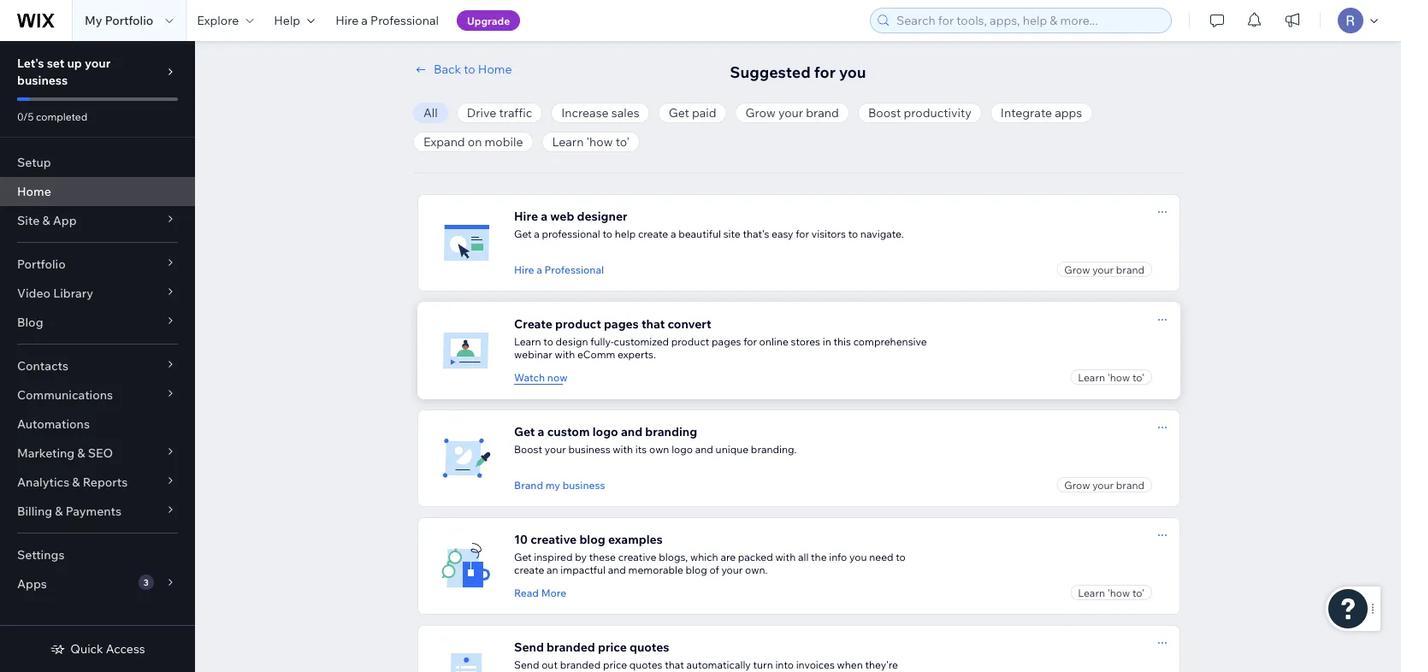 Task type: vqa. For each thing, say whether or not it's contained in the screenshot.
to inside the button
yes



Task type: describe. For each thing, give the bounding box(es) containing it.
blog button
[[0, 308, 195, 337]]

with inside get a custom logo and branding boost your business with its own logo and unique branding.
[[613, 443, 633, 456]]

integrate apps
[[1001, 105, 1082, 120]]

watch now button
[[514, 370, 568, 385]]

your inside let's set up your business
[[85, 56, 111, 71]]

get inside 10 creative blog examples get inspired by these creative blogs, which are packed with all the info you need to create an impactful and memorable blog of your own.
[[514, 551, 532, 564]]

visitors
[[812, 228, 846, 240]]

back to home
[[434, 62, 512, 77]]

send branded price quotes send out branded price quotes that automatically turn into invoices when they're accepted, so you get paid quickly and efficiently.
[[514, 640, 898, 672]]

home link
[[0, 177, 195, 206]]

get paid
[[669, 105, 717, 120]]

0 horizontal spatial creative
[[531, 532, 577, 547]]

apps
[[17, 577, 47, 592]]

you inside 10 creative blog examples get inspired by these creative blogs, which are packed with all the info you need to create an impactful and memorable blog of your own.
[[850, 551, 867, 564]]

my
[[85, 13, 102, 28]]

your inside get a custom logo and branding boost your business with its own logo and unique branding.
[[545, 443, 566, 456]]

app
[[53, 213, 77, 228]]

'how for pages
[[1108, 371, 1130, 384]]

traffic
[[499, 105, 532, 120]]

for inside create product pages that convert learn to design fully-customized product pages for online stores in this comprehensive webinar with ecomm experts.
[[744, 335, 757, 348]]

easy
[[772, 228, 794, 240]]

and inside 10 creative blog examples get inspired by these creative blogs, which are packed with all the info you need to create an impactful and memorable blog of your own.
[[608, 564, 626, 577]]

payments
[[66, 504, 121, 519]]

all
[[798, 551, 809, 564]]

settings
[[17, 548, 65, 563]]

a inside "hire a professional" link
[[361, 13, 368, 28]]

0 vertical spatial product
[[555, 317, 601, 332]]

suggested for you
[[730, 62, 866, 81]]

0 vertical spatial for
[[814, 62, 836, 81]]

create inside 10 creative blog examples get inspired by these creative blogs, which are packed with all the info you need to create an impactful and memorable blog of your own.
[[514, 564, 544, 577]]

learn inside create product pages that convert learn to design fully-customized product pages for online stores in this comprehensive webinar with ecomm experts.
[[514, 335, 541, 348]]

automations
[[17, 417, 90, 432]]

to inside 10 creative blog examples get inspired by these creative blogs, which are packed with all the info you need to create an impactful and memorable blog of your own.
[[896, 551, 906, 564]]

create inside hire a web designer get a professional to help create a beautiful site that's easy for visitors to navigate.
[[638, 228, 668, 240]]

increase sales
[[561, 105, 640, 120]]

out
[[542, 659, 558, 672]]

of
[[710, 564, 719, 577]]

on
[[468, 134, 482, 149]]

learn 'how to' for pages
[[1078, 371, 1145, 384]]

custom
[[547, 424, 590, 439]]

get a custom logo and branding boost your business with its own logo and unique branding.
[[514, 424, 797, 456]]

integrate
[[1001, 105, 1052, 120]]

more
[[541, 586, 567, 599]]

online
[[759, 335, 789, 348]]

video
[[17, 286, 50, 301]]

marketing
[[17, 446, 75, 461]]

professional for hire a professional button
[[545, 263, 604, 276]]

completed
[[36, 110, 87, 123]]

a left "professional"
[[534, 228, 540, 240]]

blog
[[17, 315, 43, 330]]

a inside get a custom logo and branding boost your business with its own logo and unique branding.
[[538, 424, 545, 439]]

& for marketing
[[77, 446, 85, 461]]

1 send from the top
[[514, 640, 544, 655]]

memorable
[[628, 564, 683, 577]]

and inside get a custom logo and branding boost your business with its own logo and unique branding.
[[695, 443, 713, 456]]

hire for hire a professional button
[[514, 263, 534, 276]]

home inside home link
[[17, 184, 51, 199]]

brand my business button
[[514, 477, 605, 493]]

setup
[[17, 155, 51, 170]]

this
[[834, 335, 851, 348]]

video library button
[[0, 279, 195, 308]]

your own.
[[722, 564, 768, 577]]

site & app button
[[0, 206, 195, 235]]

explore
[[197, 13, 239, 28]]

10
[[514, 532, 528, 547]]

professional
[[542, 228, 600, 240]]

business inside get a custom logo and branding boost your business with its own logo and unique branding.
[[568, 443, 611, 456]]

professional for "hire a professional" link
[[371, 13, 439, 28]]

its
[[635, 443, 647, 456]]

blog examples
[[580, 532, 663, 547]]

hire a web designer get a professional to help create a beautiful site that's easy for visitors to navigate.
[[514, 209, 904, 240]]

& for analytics
[[72, 475, 80, 490]]

now
[[547, 371, 568, 384]]

0 vertical spatial learn 'how to'
[[552, 134, 630, 149]]

web designer
[[550, 209, 628, 224]]

a inside hire a professional button
[[537, 263, 542, 276]]

learn 'how to' for blog examples
[[1078, 586, 1145, 599]]

increase
[[561, 105, 609, 120]]

for inside hire a web designer get a professional to help create a beautiful site that's easy for visitors to navigate.
[[796, 228, 809, 240]]

brand my business
[[514, 479, 605, 491]]

site
[[17, 213, 40, 228]]

quickly
[[638, 672, 672, 672]]

create product pages that convert learn to design fully-customized product pages for online stores in this comprehensive webinar with ecomm experts.
[[514, 317, 927, 361]]

0 vertical spatial paid
[[692, 105, 717, 120]]

unique branding.
[[716, 443, 797, 456]]

portfolio inside popup button
[[17, 257, 66, 272]]

they're
[[865, 659, 898, 672]]

brand for get a custom logo and branding
[[1116, 479, 1145, 491]]

the
[[811, 551, 827, 564]]

0 vertical spatial brand
[[806, 105, 839, 120]]

info
[[829, 551, 847, 564]]

that convert
[[642, 317, 711, 332]]

Search for tools, apps, help & more... field
[[891, 9, 1166, 33]]

quick access
[[70, 642, 145, 657]]

automatically
[[687, 659, 751, 672]]

read
[[514, 586, 539, 599]]

that's
[[743, 228, 769, 240]]

quotes
[[629, 659, 663, 672]]

watch now
[[514, 371, 568, 384]]

3
[[144, 577, 149, 588]]

in
[[823, 335, 831, 348]]

and efficiently.
[[675, 672, 744, 672]]

turn
[[753, 659, 773, 672]]

blogs,
[[659, 551, 688, 564]]

get inside hire a web designer get a professional to help create a beautiful site that's easy for visitors to navigate.
[[514, 228, 532, 240]]

price
[[603, 659, 627, 672]]

hire for "hire a professional" link
[[335, 13, 359, 28]]

drive traffic
[[467, 105, 532, 120]]

get right sales
[[669, 105, 689, 120]]

upgrade
[[467, 14, 510, 27]]

0 vertical spatial grow your brand
[[746, 105, 839, 120]]

hire a professional for "hire a professional" link
[[335, 13, 439, 28]]

a up "professional"
[[541, 209, 548, 224]]

own
[[649, 443, 669, 456]]

beautiful
[[679, 228, 721, 240]]

video library
[[17, 286, 93, 301]]

back
[[434, 62, 461, 77]]

these
[[589, 551, 616, 564]]

10 creative blog examples get inspired by these creative blogs, which are packed with all the info you need to create an impactful and memorable blog of your own.
[[514, 532, 906, 577]]



Task type: locate. For each thing, give the bounding box(es) containing it.
help
[[615, 228, 636, 240]]

you right so
[[577, 672, 594, 672]]

2 horizontal spatial for
[[814, 62, 836, 81]]

0 horizontal spatial boost
[[514, 443, 542, 456]]

hire right help button
[[335, 13, 359, 28]]

my portfolio
[[85, 13, 153, 28]]

business inside button
[[563, 479, 605, 491]]

hire up hire a professional button
[[514, 209, 538, 224]]

hire a professional for hire a professional button
[[514, 263, 604, 276]]

to
[[464, 62, 475, 77], [603, 228, 613, 240], [544, 335, 553, 348], [896, 551, 906, 564]]

1 vertical spatial logo
[[672, 443, 693, 456]]

grow
[[746, 105, 776, 120], [1065, 263, 1090, 276], [1065, 479, 1090, 491]]

home inside 'back to home' button
[[478, 62, 512, 77]]

boost inside get a custom logo and branding boost your business with its own logo and unique branding.
[[514, 443, 542, 456]]

sidebar element
[[0, 41, 195, 672]]

paid right sales
[[692, 105, 717, 120]]

with left all
[[775, 551, 796, 564]]

creative
[[531, 532, 577, 547], [618, 551, 657, 564]]

with up now
[[555, 348, 575, 361]]

for right the easy
[[796, 228, 809, 240]]

a left beautiful
[[671, 228, 676, 240]]

&
[[42, 213, 50, 228], [77, 446, 85, 461], [72, 475, 80, 490], [55, 504, 63, 519]]

and
[[695, 443, 713, 456], [608, 564, 626, 577]]

with
[[555, 348, 575, 361], [613, 443, 633, 456], [775, 551, 796, 564]]

get
[[597, 672, 613, 672]]

1 horizontal spatial creative
[[618, 551, 657, 564]]

a down "professional"
[[537, 263, 542, 276]]

1 vertical spatial product
[[671, 335, 710, 348]]

accepted,
[[514, 672, 561, 672]]

& inside marketing & seo "popup button"
[[77, 446, 85, 461]]

stores
[[791, 335, 820, 348]]

analytics & reports
[[17, 475, 128, 490]]

need
[[869, 551, 894, 564]]

you
[[839, 62, 866, 81], [850, 551, 867, 564], [577, 672, 594, 672]]

2 vertical spatial brand
[[1116, 479, 1145, 491]]

suggested
[[730, 62, 811, 81]]

to left the help in the top of the page
[[603, 228, 613, 240]]

paid inside send branded price quotes send out branded price quotes that automatically turn into invoices when they're accepted, so you get paid quickly and efficiently.
[[615, 672, 636, 672]]

0 vertical spatial to'
[[616, 134, 630, 149]]

business inside let's set up your business
[[17, 73, 68, 88]]

an
[[547, 564, 558, 577]]

professional inside button
[[545, 263, 604, 276]]

portfolio right the 'my' on the top left of page
[[105, 13, 153, 28]]

upgrade button
[[457, 10, 520, 31]]

0 vertical spatial and
[[695, 443, 713, 456]]

paid right get in the left bottom of the page
[[615, 672, 636, 672]]

grow your brand for get a custom logo and branding
[[1065, 479, 1145, 491]]

2 vertical spatial to'
[[1133, 586, 1145, 599]]

1 horizontal spatial home
[[478, 62, 512, 77]]

create right the help in the top of the page
[[638, 228, 668, 240]]

send left "out"
[[514, 659, 539, 672]]

get left custom
[[514, 424, 535, 439]]

product down that convert at the top
[[671, 335, 710, 348]]

0 vertical spatial hire
[[335, 13, 359, 28]]

0 horizontal spatial portfolio
[[17, 257, 66, 272]]

to navigate.
[[848, 228, 904, 240]]

hire inside hire a web designer get a professional to help create a beautiful site that's easy for visitors to navigate.
[[514, 209, 538, 224]]

& inside analytics & reports dropdown button
[[72, 475, 80, 490]]

professional up back on the top of page
[[371, 13, 439, 28]]

0 vertical spatial with
[[555, 348, 575, 361]]

1 vertical spatial 'how
[[1108, 371, 1130, 384]]

& for billing
[[55, 504, 63, 519]]

branded up so
[[547, 640, 595, 655]]

0/5
[[17, 110, 34, 123]]

blog
[[686, 564, 707, 577]]

portfolio up video
[[17, 257, 66, 272]]

home up drive traffic
[[478, 62, 512, 77]]

0 vertical spatial branded
[[547, 640, 595, 655]]

hire a professional down "professional"
[[514, 263, 604, 276]]

grow your brand for hire a web designer
[[1065, 263, 1145, 276]]

0 vertical spatial portfolio
[[105, 13, 153, 28]]

settings link
[[0, 541, 195, 570]]

hire up create on the top of the page
[[514, 263, 534, 276]]

fully-
[[590, 335, 614, 348]]

0 horizontal spatial pages
[[604, 317, 639, 332]]

0 horizontal spatial logo
[[593, 424, 618, 439]]

and right own at left
[[695, 443, 713, 456]]

to inside button
[[464, 62, 475, 77]]

0 vertical spatial creative
[[531, 532, 577, 547]]

product
[[555, 317, 601, 332], [671, 335, 710, 348]]

to right back on the top of page
[[464, 62, 475, 77]]

let's
[[17, 56, 44, 71]]

get down "10"
[[514, 551, 532, 564]]

0 vertical spatial you
[[839, 62, 866, 81]]

setup link
[[0, 148, 195, 177]]

0 vertical spatial pages
[[604, 317, 639, 332]]

quick
[[70, 642, 103, 657]]

1 vertical spatial business
[[568, 443, 611, 456]]

for left online
[[744, 335, 757, 348]]

hire
[[335, 13, 359, 28], [514, 209, 538, 224], [514, 263, 534, 276]]

logo
[[593, 424, 618, 439], [672, 443, 693, 456]]

library
[[53, 286, 93, 301]]

1 vertical spatial send
[[514, 659, 539, 672]]

hire inside button
[[514, 263, 534, 276]]

0 horizontal spatial create
[[514, 564, 544, 577]]

with inside create product pages that convert learn to design fully-customized product pages for online stores in this comprehensive webinar with ecomm experts.
[[555, 348, 575, 361]]

boost left productivity
[[868, 105, 901, 120]]

sales
[[612, 105, 640, 120]]

apps
[[1055, 105, 1082, 120]]

grow for hire a web designer
[[1065, 263, 1090, 276]]

ecomm experts.
[[577, 348, 656, 361]]

pages up fully-
[[604, 317, 639, 332]]

& for site
[[42, 213, 50, 228]]

to inside hire a web designer get a professional to help create a beautiful site that's easy for visitors to navigate.
[[603, 228, 613, 240]]

1 horizontal spatial for
[[796, 228, 809, 240]]

when
[[837, 659, 863, 672]]

1 horizontal spatial portfolio
[[105, 13, 153, 28]]

1 vertical spatial branded
[[560, 659, 601, 672]]

0 vertical spatial logo
[[593, 424, 618, 439]]

analytics & reports button
[[0, 468, 195, 497]]

you right suggested
[[839, 62, 866, 81]]

that
[[665, 659, 684, 672]]

creative up inspired
[[531, 532, 577, 547]]

branded right "out"
[[560, 659, 601, 672]]

1 vertical spatial create
[[514, 564, 544, 577]]

1 horizontal spatial create
[[638, 228, 668, 240]]

for
[[814, 62, 836, 81], [796, 228, 809, 240], [744, 335, 757, 348]]

2 vertical spatial hire
[[514, 263, 534, 276]]

business right my on the bottom left of page
[[563, 479, 605, 491]]

1 horizontal spatial hire a professional
[[514, 263, 604, 276]]

creative down the blog examples
[[618, 551, 657, 564]]

create
[[638, 228, 668, 240], [514, 564, 544, 577]]

are
[[721, 551, 736, 564]]

1 vertical spatial boost
[[514, 443, 542, 456]]

0 horizontal spatial product
[[555, 317, 601, 332]]

2 vertical spatial 'how
[[1108, 586, 1130, 599]]

1 vertical spatial portfolio
[[17, 257, 66, 272]]

which
[[690, 551, 718, 564]]

1 horizontal spatial paid
[[692, 105, 717, 120]]

boost productivity
[[868, 105, 972, 120]]

inspired
[[534, 551, 573, 564]]

create
[[514, 317, 553, 332]]

& right billing
[[55, 504, 63, 519]]

0 vertical spatial create
[[638, 228, 668, 240]]

& right site
[[42, 213, 50, 228]]

1 horizontal spatial logo
[[672, 443, 693, 456]]

0 horizontal spatial and
[[608, 564, 626, 577]]

2 horizontal spatial with
[[775, 551, 796, 564]]

back to home button
[[413, 62, 512, 77]]

0 vertical spatial send
[[514, 640, 544, 655]]

1 vertical spatial for
[[796, 228, 809, 240]]

pages left online
[[712, 335, 741, 348]]

get inside get a custom logo and branding boost your business with its own logo and unique branding.
[[514, 424, 535, 439]]

business down custom
[[568, 443, 611, 456]]

into
[[775, 659, 794, 672]]

send
[[514, 640, 544, 655], [514, 659, 539, 672]]

home down setup
[[17, 184, 51, 199]]

1 horizontal spatial with
[[613, 443, 633, 456]]

2 vertical spatial grow
[[1065, 479, 1090, 491]]

0 horizontal spatial home
[[17, 184, 51, 199]]

1 horizontal spatial product
[[671, 335, 710, 348]]

1 horizontal spatial boost
[[868, 105, 901, 120]]

home
[[478, 62, 512, 77], [17, 184, 51, 199]]

1 horizontal spatial pages
[[712, 335, 741, 348]]

professional down "professional"
[[545, 263, 604, 276]]

1 vertical spatial grow
[[1065, 263, 1090, 276]]

contacts
[[17, 358, 68, 373]]

2 vertical spatial grow your brand
[[1065, 479, 1145, 491]]

with inside 10 creative blog examples get inspired by these creative blogs, which are packed with all the info you need to create an impactful and memorable blog of your own.
[[775, 551, 796, 564]]

branded
[[547, 640, 595, 655], [560, 659, 601, 672]]

& left seo
[[77, 446, 85, 461]]

1 vertical spatial you
[[850, 551, 867, 564]]

logo right own at left
[[672, 443, 693, 456]]

& inside billing & payments dropdown button
[[55, 504, 63, 519]]

1 vertical spatial pages
[[712, 335, 741, 348]]

billing & payments
[[17, 504, 121, 519]]

to right need
[[896, 551, 906, 564]]

product up 'design'
[[555, 317, 601, 332]]

1 horizontal spatial and
[[695, 443, 713, 456]]

to down create on the top of the page
[[544, 335, 553, 348]]

0 horizontal spatial paid
[[615, 672, 636, 672]]

1 vertical spatial paid
[[615, 672, 636, 672]]

0 vertical spatial professional
[[371, 13, 439, 28]]

2 send from the top
[[514, 659, 539, 672]]

for right suggested
[[814, 62, 836, 81]]

with left its at left bottom
[[613, 443, 633, 456]]

and down the blog examples
[[608, 564, 626, 577]]

0 vertical spatial grow
[[746, 105, 776, 120]]

2 vertical spatial for
[[744, 335, 757, 348]]

hire a professional up back on the top of page
[[335, 13, 439, 28]]

automations link
[[0, 410, 195, 439]]

1 vertical spatial hire a professional
[[514, 263, 604, 276]]

invoices
[[796, 659, 835, 672]]

0 vertical spatial boost
[[868, 105, 901, 120]]

grow for get a custom logo and branding
[[1065, 479, 1090, 491]]

read more
[[514, 586, 567, 599]]

& inside site & app popup button
[[42, 213, 50, 228]]

'how for blog examples
[[1108, 586, 1130, 599]]

logo right custom
[[593, 424, 618, 439]]

0 horizontal spatial hire a professional
[[335, 13, 439, 28]]

site & app
[[17, 213, 77, 228]]

analytics
[[17, 475, 69, 490]]

pages
[[604, 317, 639, 332], [712, 335, 741, 348]]

to' for pages
[[1133, 371, 1145, 384]]

billing & payments button
[[0, 497, 195, 526]]

2 vertical spatial with
[[775, 551, 796, 564]]

a right help button
[[361, 13, 368, 28]]

1 vertical spatial hire
[[514, 209, 538, 224]]

1 vertical spatial and
[[608, 564, 626, 577]]

learn
[[552, 134, 584, 149], [514, 335, 541, 348], [1078, 371, 1105, 384], [1078, 586, 1105, 599]]

0 vertical spatial home
[[478, 62, 512, 77]]

hire a professional button
[[514, 262, 604, 277]]

1 vertical spatial creative
[[618, 551, 657, 564]]

1 vertical spatial brand
[[1116, 263, 1145, 276]]

communications button
[[0, 381, 195, 410]]

brand for hire a web designer
[[1116, 263, 1145, 276]]

business down let's
[[17, 73, 68, 88]]

1 vertical spatial grow your brand
[[1065, 263, 1145, 276]]

1 vertical spatial home
[[17, 184, 51, 199]]

0/5 completed
[[17, 110, 87, 123]]

access
[[106, 642, 145, 657]]

2 vertical spatial you
[[577, 672, 594, 672]]

boost up brand
[[514, 443, 542, 456]]

1 vertical spatial with
[[613, 443, 633, 456]]

so
[[563, 672, 575, 672]]

0 vertical spatial hire a professional
[[335, 13, 439, 28]]

send up the accepted,
[[514, 640, 544, 655]]

webinar
[[514, 348, 552, 361]]

1 horizontal spatial professional
[[545, 263, 604, 276]]

'how
[[586, 134, 613, 149], [1108, 371, 1130, 384], [1108, 586, 1130, 599]]

0 vertical spatial business
[[17, 73, 68, 88]]

site
[[723, 228, 741, 240]]

to inside create product pages that convert learn to design fully-customized product pages for online stores in this comprehensive webinar with ecomm experts.
[[544, 335, 553, 348]]

2 vertical spatial business
[[563, 479, 605, 491]]

a left custom
[[538, 424, 545, 439]]

you right info
[[850, 551, 867, 564]]

marketing & seo
[[17, 446, 113, 461]]

0 horizontal spatial with
[[555, 348, 575, 361]]

help
[[274, 13, 300, 28]]

create up read
[[514, 564, 544, 577]]

0 vertical spatial 'how
[[586, 134, 613, 149]]

1 vertical spatial learn 'how to'
[[1078, 371, 1145, 384]]

0 horizontal spatial for
[[744, 335, 757, 348]]

you inside send branded price quotes send out branded price quotes that automatically turn into invoices when they're accepted, so you get paid quickly and efficiently.
[[577, 672, 594, 672]]

to' for blog examples
[[1133, 586, 1145, 599]]

2 vertical spatial learn 'how to'
[[1078, 586, 1145, 599]]

0 horizontal spatial professional
[[371, 13, 439, 28]]

brand
[[806, 105, 839, 120], [1116, 263, 1145, 276], [1116, 479, 1145, 491]]

packed
[[738, 551, 773, 564]]

get left "professional"
[[514, 228, 532, 240]]

portfolio
[[105, 13, 153, 28], [17, 257, 66, 272]]

1 vertical spatial to'
[[1133, 371, 1145, 384]]

1 vertical spatial professional
[[545, 263, 604, 276]]

& left reports on the bottom
[[72, 475, 80, 490]]



